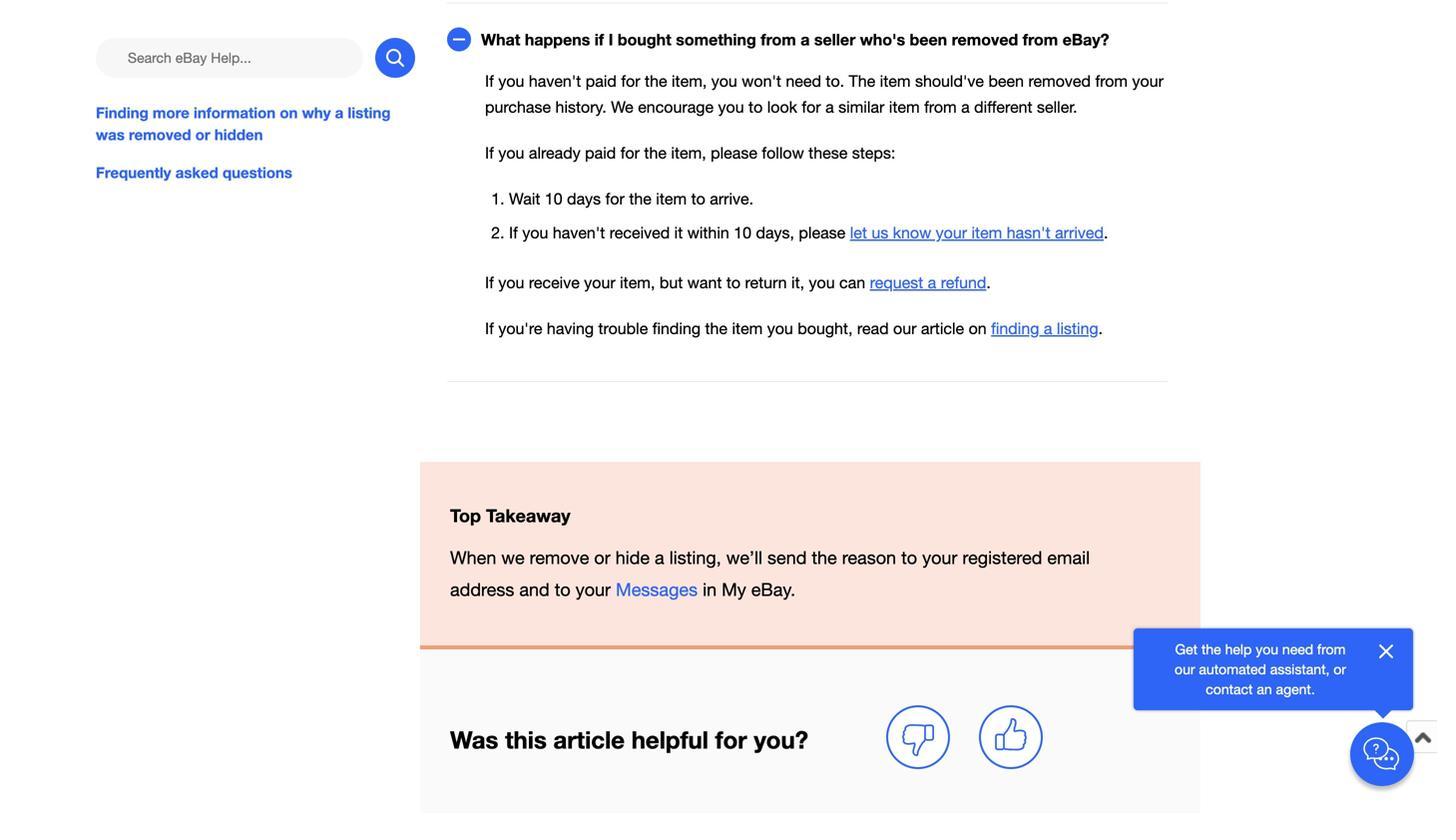 Task type: describe. For each thing, give the bounding box(es) containing it.
who's
[[837, 30, 879, 49]]

hide
[[615, 237, 650, 258]]

finding more information on why a listing was removed or hidden link
[[96, 102, 415, 146]]

our
[[1175, 661, 1195, 678]]

something
[[665, 30, 740, 49]]

questions
[[223, 164, 292, 182]]

or for get
[[1334, 661, 1346, 678]]

0 horizontal spatial your
[[576, 269, 611, 290]]

help inside get the help you need from our automated assistant, or contact an agent.
[[1225, 641, 1252, 658]]

0 horizontal spatial from
[[745, 30, 777, 49]]

see other articles in:
[[450, 599, 596, 617]]

0 horizontal spatial help
[[529, 562, 569, 586]]

listing,
[[669, 237, 721, 258]]

what
[[481, 30, 518, 49]]

if
[[589, 30, 597, 49]]

we
[[501, 237, 525, 258]]

related help topics
[[450, 562, 634, 586]]

selling link
[[450, 631, 523, 650]]

the inside when we remove or hide a listing, we'll send the reason to your registered email address and to your
[[812, 237, 837, 258]]

when
[[450, 237, 496, 258]]

more
[[153, 104, 189, 122]]

removed inside finding more information on why a listing was removed or hidden
[[129, 126, 191, 144]]

messages link
[[616, 269, 698, 290]]

1 horizontal spatial your
[[922, 237, 957, 258]]

asked
[[175, 164, 218, 182]]

get
[[1175, 641, 1198, 658]]

contact
[[1206, 681, 1253, 698]]

agent.
[[1276, 681, 1315, 698]]

we'll
[[726, 237, 762, 258]]

1 horizontal spatial from
[[990, 30, 1023, 49]]

topics
[[575, 562, 634, 586]]

when we remove or hide a listing, we'll send the reason to your registered email address and to your
[[450, 237, 1090, 290]]

was
[[96, 126, 125, 144]]

selling
[[472, 631, 523, 650]]

registered
[[962, 237, 1042, 258]]

you
[[1256, 641, 1278, 658]]

related
[[450, 562, 523, 586]]

my
[[722, 269, 746, 290]]

finding more information on why a listing was removed or hidden
[[96, 104, 391, 144]]

the inside get the help you need from our automated assistant, or contact an agent.
[[1202, 641, 1221, 658]]

need
[[1282, 641, 1313, 658]]

hidden
[[214, 126, 263, 144]]

see
[[450, 599, 478, 617]]

or for finding
[[195, 126, 210, 144]]

messages
[[616, 269, 698, 290]]

a for when we remove or hide a listing, we'll send the reason to your registered email address and to your
[[655, 237, 664, 258]]

removed inside dropdown button
[[924, 30, 986, 49]]

in
[[703, 269, 717, 290]]

top takeaway
[[450, 195, 571, 216]]

top
[[450, 195, 481, 216]]



Task type: locate. For each thing, give the bounding box(es) containing it.
from
[[745, 30, 777, 49], [990, 30, 1023, 49], [1317, 641, 1346, 658]]

or
[[195, 126, 210, 144], [594, 237, 610, 258], [1334, 661, 1346, 678]]

or left hidden
[[195, 126, 210, 144]]

been
[[884, 30, 919, 49]]

on
[[280, 104, 298, 122]]

seller
[[795, 30, 832, 49]]

an
[[1257, 681, 1272, 698]]

a
[[782, 30, 790, 49], [335, 104, 344, 122], [655, 237, 664, 258]]

1 vertical spatial help
[[1225, 641, 1252, 658]]

happens
[[523, 30, 585, 49]]

0 horizontal spatial removed
[[129, 126, 191, 144]]

1 vertical spatial your
[[576, 269, 611, 290]]

help up "automated"
[[1225, 641, 1252, 658]]

your right the reason to
[[922, 237, 957, 258]]

or inside get the help you need from our automated assistant, or contact an agent.
[[1334, 661, 1346, 678]]

listing
[[348, 104, 391, 122]]

automated
[[1199, 661, 1266, 678]]

or inside when we remove or hide a listing, we'll send the reason to your registered email address and to your
[[594, 237, 610, 258]]

1 horizontal spatial removed
[[924, 30, 986, 49]]

0 horizontal spatial the
[[812, 237, 837, 258]]

0 horizontal spatial a
[[335, 104, 344, 122]]

a for finding more information on why a listing was removed or hidden
[[335, 104, 344, 122]]

ebay.
[[751, 269, 796, 290]]

bought
[[610, 30, 661, 49]]

ebay?
[[1027, 30, 1072, 49]]

0 vertical spatial a
[[782, 30, 790, 49]]

the
[[812, 237, 837, 258], [1202, 641, 1221, 658]]

1 horizontal spatial the
[[1202, 641, 1221, 658]]

get the help you need from our automated assistant, or contact an agent. tooltip
[[1166, 640, 1355, 700]]

1 horizontal spatial a
[[655, 237, 664, 258]]

or inside finding more information on why a listing was removed or hidden
[[195, 126, 210, 144]]

in:
[[579, 599, 596, 617]]

information
[[194, 104, 276, 122]]

other
[[482, 599, 519, 617]]

removed
[[924, 30, 986, 49], [129, 126, 191, 144]]

0 vertical spatial your
[[922, 237, 957, 258]]

the right "get" on the bottom right of page
[[1202, 641, 1221, 658]]

finding
[[96, 104, 148, 122]]

your down remove
[[576, 269, 611, 290]]

1 vertical spatial removed
[[129, 126, 191, 144]]

messages in my ebay.
[[616, 269, 796, 290]]

reason to
[[842, 237, 917, 258]]

articles
[[523, 599, 575, 617]]

help up articles
[[529, 562, 569, 586]]

Search eBay Help... text field
[[96, 38, 363, 78]]

your
[[922, 237, 957, 258], [576, 269, 611, 290]]

remove
[[530, 237, 589, 258]]

0 vertical spatial removed
[[924, 30, 986, 49]]

assistant,
[[1270, 661, 1330, 678]]

a inside dropdown button
[[782, 30, 790, 49]]

1 vertical spatial the
[[1202, 641, 1221, 658]]

0 vertical spatial the
[[812, 237, 837, 258]]

a right hide
[[655, 237, 664, 258]]

frequently asked questions
[[96, 164, 292, 182]]

removed right been at the right of the page
[[924, 30, 986, 49]]

0 horizontal spatial or
[[195, 126, 210, 144]]

1 horizontal spatial help
[[1225, 641, 1252, 658]]

0 vertical spatial help
[[529, 562, 569, 586]]

0 vertical spatial or
[[195, 126, 210, 144]]

2 vertical spatial a
[[655, 237, 664, 258]]

or right assistant,
[[1334, 661, 1346, 678]]

why
[[302, 104, 331, 122]]

from inside get the help you need from our automated assistant, or contact an agent.
[[1317, 641, 1346, 658]]

a left seller
[[782, 30, 790, 49]]

2 vertical spatial or
[[1334, 661, 1346, 678]]

i
[[602, 30, 606, 49]]

2 horizontal spatial a
[[782, 30, 790, 49]]

a inside finding more information on why a listing was removed or hidden
[[335, 104, 344, 122]]

from left seller
[[745, 30, 777, 49]]

frequently
[[96, 164, 171, 182]]

takeaway
[[486, 195, 571, 216]]

what happens if i bought something from a seller who's been removed from ebay? button
[[447, 27, 1168, 52]]

what happens if i bought something from a seller who's been removed from ebay?
[[481, 30, 1072, 49]]

1 vertical spatial a
[[335, 104, 344, 122]]

get the help you need from our automated assistant, or contact an agent.
[[1175, 641, 1346, 698]]

2 horizontal spatial or
[[1334, 661, 1346, 678]]

1 vertical spatial or
[[594, 237, 610, 258]]

help
[[529, 562, 569, 586], [1225, 641, 1252, 658]]

from left ebay?
[[990, 30, 1023, 49]]

2 horizontal spatial from
[[1317, 641, 1346, 658]]

a inside when we remove or hide a listing, we'll send the reason to your registered email address and to your
[[655, 237, 664, 258]]

removed down more
[[129, 126, 191, 144]]

or left hide
[[594, 237, 610, 258]]

frequently asked questions link
[[96, 162, 415, 184]]

from right the need
[[1317, 641, 1346, 658]]

the right 'send'
[[812, 237, 837, 258]]

send
[[767, 237, 807, 258]]

email
[[1047, 237, 1090, 258]]

a right why
[[335, 104, 344, 122]]

address and to
[[450, 269, 571, 290]]

1 horizontal spatial or
[[594, 237, 610, 258]]



Task type: vqa. For each thing, say whether or not it's contained in the screenshot.
like
no



